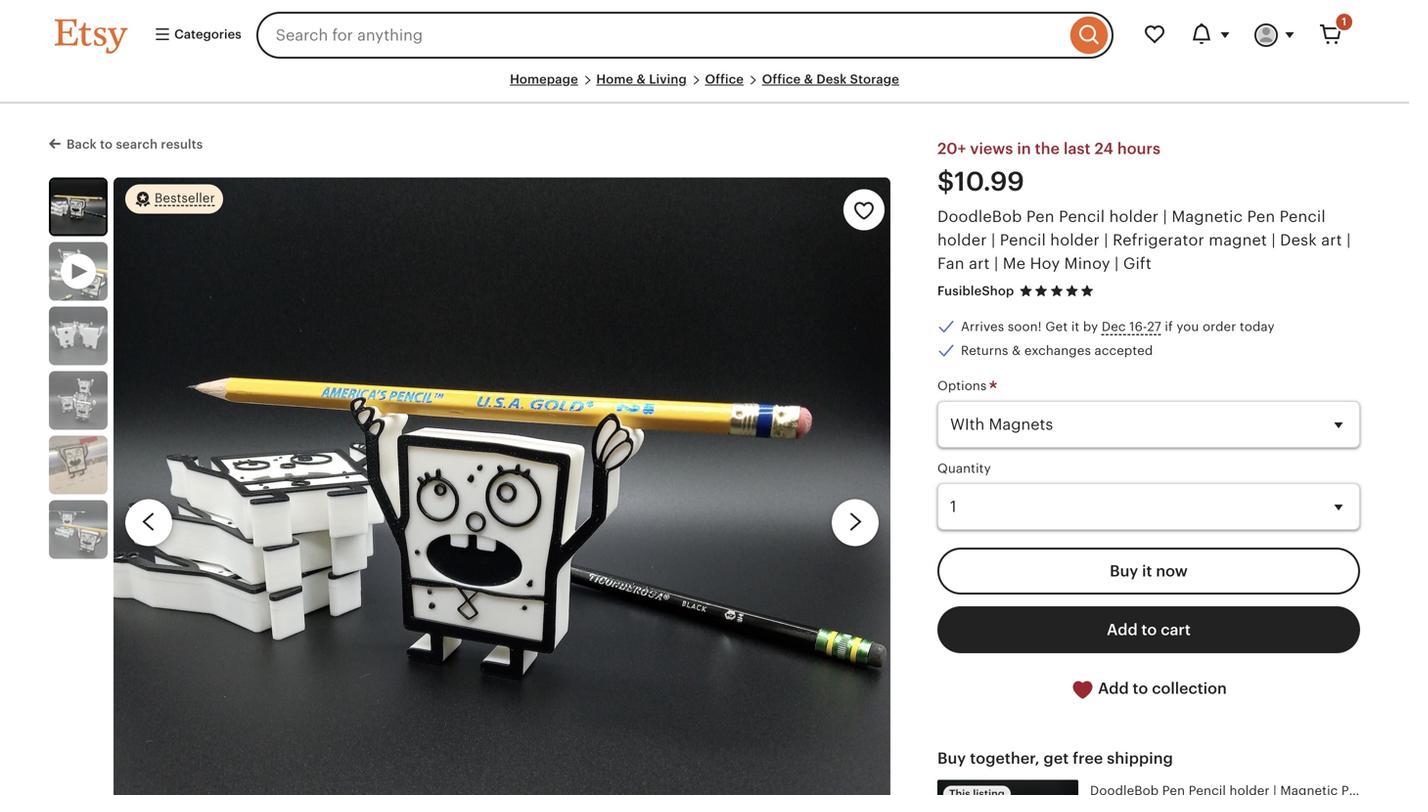 Task type: describe. For each thing, give the bounding box(es) containing it.
buy it now
[[1110, 563, 1188, 580]]

categories
[[171, 27, 242, 42]]

quantity
[[938, 461, 991, 476]]

homepage link
[[510, 72, 578, 87]]

search
[[116, 137, 158, 152]]

office for office link
[[705, 72, 744, 87]]

refrigerator
[[1113, 231, 1205, 249]]

$10.99
[[938, 167, 1025, 197]]

in
[[1017, 140, 1031, 158]]

last
[[1064, 140, 1091, 158]]

1
[[1342, 16, 1347, 28]]

1 pen from the left
[[1027, 208, 1055, 225]]

categories banner
[[20, 0, 1390, 70]]

results
[[161, 137, 203, 152]]

doodlebob pen pencil holder magnetic pen pencil holder image 4 image
[[49, 436, 108, 495]]

back to search results
[[67, 137, 203, 152]]

living
[[649, 72, 687, 87]]

1 horizontal spatial holder
[[1051, 231, 1100, 249]]

home
[[597, 72, 634, 87]]

1 link
[[1308, 12, 1355, 59]]

arrives soon! get it by dec 16-27 if you order today
[[961, 320, 1275, 334]]

doodlebob pen pencil holder magnetic pen pencil holder image 5 image
[[49, 500, 108, 559]]

bestseller button
[[125, 183, 223, 215]]

16-
[[1130, 320, 1148, 334]]

together,
[[970, 750, 1040, 768]]

soon! get
[[1008, 320, 1068, 334]]

minoy
[[1065, 255, 1111, 272]]

cart
[[1161, 622, 1191, 639]]

by
[[1084, 320, 1099, 334]]

categories button
[[139, 18, 250, 53]]

menu bar containing homepage
[[55, 70, 1355, 104]]

me
[[1003, 255, 1026, 272]]

& for home
[[637, 72, 646, 87]]

today
[[1240, 320, 1275, 334]]

views
[[970, 140, 1014, 158]]

0 horizontal spatial doodlebob pen pencil holder magnetic pen pencil holder image 1 image
[[51, 179, 106, 234]]

2 pen from the left
[[1248, 208, 1276, 225]]

buy for buy it now
[[1110, 563, 1139, 580]]

accepted
[[1095, 343, 1153, 358]]

0 vertical spatial art
[[1322, 231, 1343, 249]]

buy together, get free shipping
[[938, 750, 1174, 768]]

now
[[1156, 563, 1188, 580]]

order
[[1203, 320, 1237, 334]]

add to cart button
[[938, 607, 1361, 654]]

doodlebob pen pencil holder | magnetic pen pencil holder | pencil holder | refrigerator magnet | desk art | fan art | me hoy minoy | gift
[[938, 208, 1351, 272]]

fan
[[938, 255, 965, 272]]

1 vertical spatial art
[[969, 255, 990, 272]]

1 horizontal spatial pencil
[[1059, 208, 1105, 225]]

20+ views in the last 24 hours $10.99
[[938, 140, 1161, 197]]

hours
[[1118, 140, 1161, 158]]

20+
[[938, 140, 967, 158]]

& for returns
[[1012, 343, 1021, 358]]

to for collection
[[1133, 680, 1149, 698]]

office for office & desk storage
[[762, 72, 801, 87]]

to for search
[[100, 137, 113, 152]]

the
[[1035, 140, 1060, 158]]

buy it now button
[[938, 548, 1361, 595]]

returns
[[961, 343, 1009, 358]]

if
[[1165, 320, 1173, 334]]

back
[[67, 137, 97, 152]]



Task type: locate. For each thing, give the bounding box(es) containing it.
it left now
[[1142, 563, 1153, 580]]

doodlebob pen pencil holder magnetic pen pencil holder image 1 image
[[114, 177, 891, 796], [51, 179, 106, 234]]

& right returns
[[1012, 343, 1021, 358]]

art up fusibleshop
[[969, 255, 990, 272]]

to inside back to search results "link"
[[100, 137, 113, 152]]

back to search results link
[[49, 133, 203, 154]]

buy for buy together, get free shipping
[[938, 750, 966, 768]]

None search field
[[256, 12, 1114, 59]]

0 vertical spatial it
[[1072, 320, 1080, 334]]

pencil up me
[[1000, 231, 1046, 249]]

gift
[[1124, 255, 1152, 272]]

add down add to cart
[[1098, 680, 1129, 698]]

0 horizontal spatial desk
[[817, 72, 847, 87]]

get
[[1044, 750, 1069, 768]]

pen
[[1027, 208, 1055, 225], [1248, 208, 1276, 225]]

holder up refrigerator
[[1110, 208, 1159, 225]]

fusibleshop
[[938, 284, 1015, 298]]

|
[[1163, 208, 1168, 225], [992, 231, 996, 249], [1104, 231, 1109, 249], [1272, 231, 1276, 249], [1347, 231, 1351, 249], [994, 255, 999, 272], [1115, 255, 1119, 272]]

0 vertical spatial buy
[[1110, 563, 1139, 580]]

2 vertical spatial to
[[1133, 680, 1149, 698]]

pen up hoy
[[1027, 208, 1055, 225]]

dec
[[1102, 320, 1126, 334]]

desk inside doodlebob pen pencil holder | magnetic pen pencil holder | pencil holder | refrigerator magnet | desk art | fan art | me hoy minoy | gift
[[1281, 231, 1317, 249]]

2 horizontal spatial holder
[[1110, 208, 1159, 225]]

to for cart
[[1142, 622, 1157, 639]]

doodlebob pen pencil holder magnetic pen pencil holder image 3 image
[[49, 371, 108, 430]]

collection
[[1152, 680, 1227, 698]]

hoy
[[1030, 255, 1060, 272]]

office down categories "banner"
[[705, 72, 744, 87]]

to
[[100, 137, 113, 152], [1142, 622, 1157, 639], [1133, 680, 1149, 698]]

shipping
[[1107, 750, 1174, 768]]

it
[[1072, 320, 1080, 334], [1142, 563, 1153, 580]]

1 horizontal spatial buy
[[1110, 563, 1139, 580]]

arrives
[[961, 320, 1005, 334]]

1 office from the left
[[705, 72, 744, 87]]

office link
[[705, 72, 744, 87]]

add left the cart
[[1107, 622, 1138, 639]]

2 office from the left
[[762, 72, 801, 87]]

1 vertical spatial buy
[[938, 750, 966, 768]]

0 horizontal spatial &
[[637, 72, 646, 87]]

buy
[[1110, 563, 1139, 580], [938, 750, 966, 768]]

pencil up the "minoy"
[[1059, 208, 1105, 225]]

office
[[705, 72, 744, 87], [762, 72, 801, 87]]

1 horizontal spatial &
[[804, 72, 814, 87]]

options
[[938, 379, 991, 394]]

add to cart
[[1107, 622, 1191, 639]]

homepage
[[510, 72, 578, 87]]

& right home
[[637, 72, 646, 87]]

2 horizontal spatial pencil
[[1280, 208, 1326, 225]]

desk
[[817, 72, 847, 87], [1281, 231, 1317, 249]]

exchanges
[[1025, 343, 1091, 358]]

0 horizontal spatial art
[[969, 255, 990, 272]]

home & living
[[597, 72, 687, 87]]

add
[[1107, 622, 1138, 639], [1098, 680, 1129, 698]]

art right the magnet
[[1322, 231, 1343, 249]]

24
[[1095, 140, 1114, 158]]

1 horizontal spatial desk
[[1281, 231, 1317, 249]]

to left collection
[[1133, 680, 1149, 698]]

0 vertical spatial to
[[100, 137, 113, 152]]

office & desk storage link
[[762, 72, 900, 87]]

home & living link
[[597, 72, 687, 87]]

holder up fan
[[938, 231, 987, 249]]

add to collection
[[1095, 680, 1227, 698]]

add for add to collection
[[1098, 680, 1129, 698]]

1 vertical spatial it
[[1142, 563, 1153, 580]]

1 vertical spatial desk
[[1281, 231, 1317, 249]]

to left the cart
[[1142, 622, 1157, 639]]

0 horizontal spatial pen
[[1027, 208, 1055, 225]]

storage
[[850, 72, 900, 87]]

to inside add to collection button
[[1133, 680, 1149, 698]]

none search field inside categories "banner"
[[256, 12, 1114, 59]]

bestseller
[[155, 191, 215, 205]]

0 horizontal spatial buy
[[938, 750, 966, 768]]

& left storage
[[804, 72, 814, 87]]

0 horizontal spatial holder
[[938, 231, 987, 249]]

0 horizontal spatial pencil
[[1000, 231, 1046, 249]]

office & desk storage
[[762, 72, 900, 87]]

Search for anything text field
[[256, 12, 1066, 59]]

27
[[1148, 320, 1162, 334]]

1 horizontal spatial doodlebob pen pencil holder magnetic pen pencil holder image 1 image
[[114, 177, 891, 796]]

& for office
[[804, 72, 814, 87]]

returns & exchanges accepted
[[961, 343, 1153, 358]]

to inside add to cart button
[[1142, 622, 1157, 639]]

desk left storage
[[817, 72, 847, 87]]

to right back
[[100, 137, 113, 152]]

1 horizontal spatial office
[[762, 72, 801, 87]]

magnet
[[1209, 231, 1268, 249]]

add for add to cart
[[1107, 622, 1138, 639]]

add inside button
[[1107, 622, 1138, 639]]

free
[[1073, 750, 1104, 768]]

it left the by
[[1072, 320, 1080, 334]]

desk right the magnet
[[1281, 231, 1317, 249]]

0 vertical spatial desk
[[817, 72, 847, 87]]

pencil
[[1059, 208, 1105, 225], [1280, 208, 1326, 225], [1000, 231, 1046, 249]]

fusibleshop link
[[938, 284, 1015, 298]]

1 horizontal spatial art
[[1322, 231, 1343, 249]]

&
[[637, 72, 646, 87], [804, 72, 814, 87], [1012, 343, 1021, 358]]

buy left together,
[[938, 750, 966, 768]]

holder up the "minoy"
[[1051, 231, 1100, 249]]

pencil right magnetic
[[1280, 208, 1326, 225]]

add to collection button
[[938, 666, 1361, 714]]

office right office link
[[762, 72, 801, 87]]

1 vertical spatial to
[[1142, 622, 1157, 639]]

magnetic
[[1172, 208, 1243, 225]]

1 vertical spatial add
[[1098, 680, 1129, 698]]

pen up the magnet
[[1248, 208, 1276, 225]]

doodlebob
[[938, 208, 1022, 225]]

1 horizontal spatial pen
[[1248, 208, 1276, 225]]

art
[[1322, 231, 1343, 249], [969, 255, 990, 272]]

doodlebob pen pencil holder magnetic pen pencil holder image 2 image
[[49, 307, 108, 365]]

menu bar
[[55, 70, 1355, 104]]

holder
[[1110, 208, 1159, 225], [938, 231, 987, 249], [1051, 231, 1100, 249]]

0 horizontal spatial office
[[705, 72, 744, 87]]

0 horizontal spatial it
[[1072, 320, 1080, 334]]

it inside button
[[1142, 563, 1153, 580]]

add inside button
[[1098, 680, 1129, 698]]

0 vertical spatial add
[[1107, 622, 1138, 639]]

buy left now
[[1110, 563, 1139, 580]]

buy inside button
[[1110, 563, 1139, 580]]

you
[[1177, 320, 1200, 334]]

1 horizontal spatial it
[[1142, 563, 1153, 580]]

2 horizontal spatial &
[[1012, 343, 1021, 358]]



Task type: vqa. For each thing, say whether or not it's contained in the screenshot.
Options
yes



